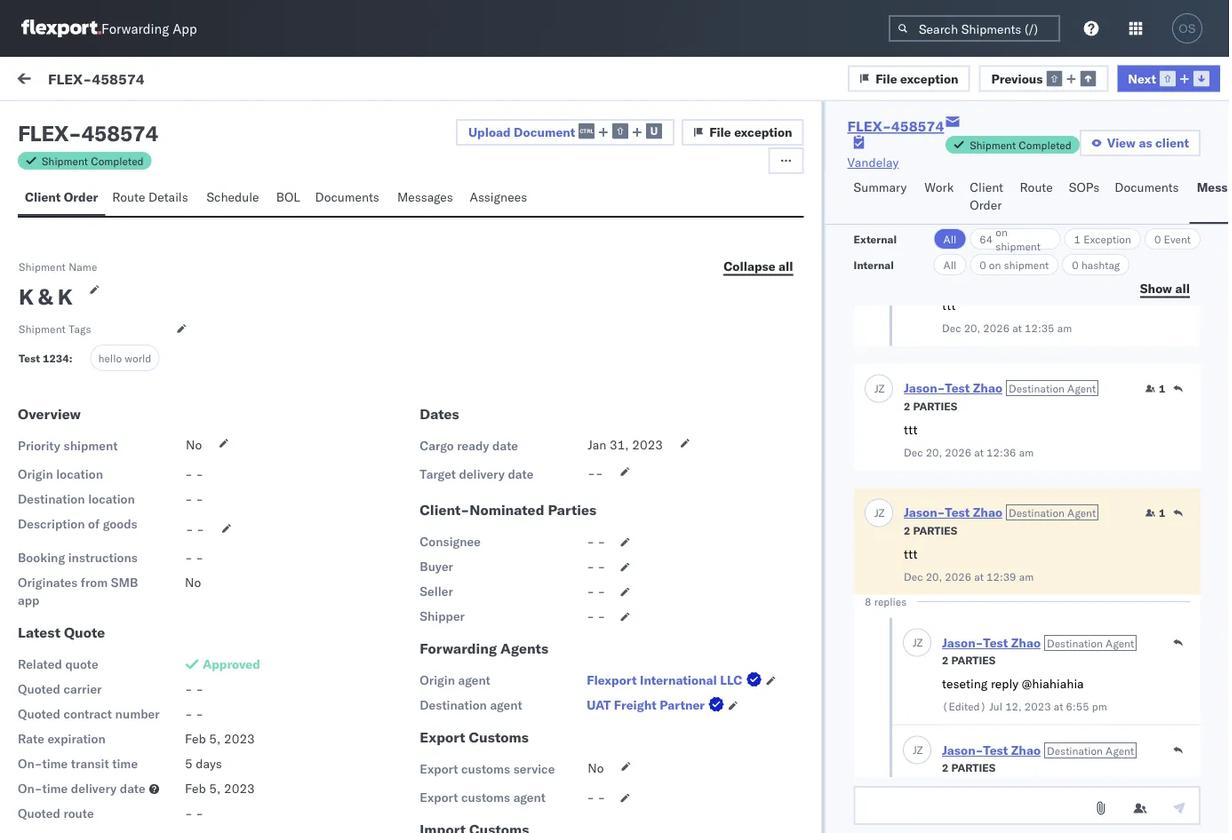 Task type: locate. For each thing, give the bounding box(es) containing it.
time down rate expiration
[[42, 756, 68, 772]]

2 for ttt dec 20, 2026 at 12:36 am
[[904, 400, 910, 413]]

completed
[[1019, 138, 1072, 152], [91, 154, 144, 168]]

jason-test zhao destination agent down 12,
[[942, 743, 1134, 759]]

target delivery date
[[420, 467, 534, 482]]

0 horizontal spatial related
[[18, 657, 62, 672]]

date up client-nominated parties
[[508, 467, 534, 482]]

jason-test zhao button
[[904, 380, 1002, 396], [904, 505, 1002, 520], [942, 635, 1040, 651], [942, 743, 1040, 759]]

1 vertical spatial completed
[[91, 154, 144, 168]]

dec 8, 2026, 6:38 pm pst up customs
[[421, 687, 573, 702]]

destination down 6:55
[[1047, 744, 1103, 757]]

agent down service
[[513, 790, 546, 806]]

1 vertical spatial 6:38
[[500, 767, 527, 782]]

0 horizontal spatial origin
[[18, 467, 53, 482]]

jason-test zhao down smb
[[86, 592, 180, 608]]

destination up description
[[18, 492, 85, 507]]

jason-test zhao destination agent
[[904, 380, 1096, 396], [904, 505, 1096, 520], [942, 635, 1134, 651], [942, 743, 1134, 759]]

2 parties button up ttt dec 20, 2026 at 12:36 am
[[904, 398, 957, 414]]

3 8, from the top
[[447, 767, 458, 782]]

1 button for ttt dec 20, 2026 at 12:39 am
[[1145, 506, 1165, 520]]

2026 for ttt dec 20, 2026 at 12:36 am
[[945, 446, 971, 460]]

0 vertical spatial all button
[[934, 228, 966, 250]]

1 horizontal spatial (0)
[[166, 113, 189, 128]]

0 vertical spatial feb 5, 2023
[[185, 731, 255, 747]]

ttt inside ttt dec 20, 2026 at 12:39 am
[[904, 546, 917, 562]]

2 1 button from the top
[[1145, 506, 1165, 520]]

time for transit
[[42, 756, 68, 772]]

am for ttt dec 20, 2026 at 12:39 am
[[1019, 571, 1033, 584]]

1 vertical spatial feb
[[185, 781, 206, 797]]

ttt inside ttt dec 20, 2026 at 12:35 am
[[942, 297, 955, 313]]

0 for 0 event
[[1155, 232, 1161, 246]]

all right show
[[1175, 280, 1190, 296]]

1 customs from the top
[[461, 762, 510, 777]]

show all button
[[1130, 276, 1201, 302]]

64 on shipment
[[980, 225, 1041, 253]]

2026 for ttt dec 20, 2026 at 12:39 am
[[945, 571, 971, 584]]

1 5, from the top
[[209, 731, 221, 747]]

work right the import
[[172, 73, 202, 88]]

None text field
[[854, 787, 1201, 826]]

7 jason-test zhao from the top
[[86, 672, 180, 688]]

origin agent
[[420, 673, 490, 688]]

0 vertical spatial date
[[492, 438, 518, 454]]

export down destination agent
[[420, 729, 465, 747]]

agent up destination agent
[[458, 673, 490, 688]]

1 on- from the top
[[18, 756, 42, 772]]

resize handle column header
[[392, 148, 413, 834], [660, 148, 682, 834], [929, 148, 950, 834], [1197, 148, 1219, 834]]

0 horizontal spatial delivery
[[71, 781, 117, 797]]

internal inside button
[[119, 113, 163, 128]]

time
[[42, 756, 68, 772], [112, 756, 138, 772], [42, 781, 68, 797]]

jason-test zhao down tags
[[86, 352, 180, 368]]

route inside button
[[112, 189, 145, 205]]

1 vertical spatial on
[[989, 258, 1001, 272]]

external (0) button
[[21, 105, 112, 140]]

delivery
[[459, 467, 505, 482], [71, 781, 117, 797]]

1 button for ttt dec 20, 2026 at 12:36 am
[[1145, 382, 1165, 396]]

20, for ttt dec 20, 2026 at 12:35 am
[[964, 322, 980, 335]]

customs down export customs service
[[461, 790, 510, 806]]

forwarding left app
[[101, 20, 169, 37]]

test down jul
[[983, 743, 1008, 759]]

20, inside ttt dec 20, 2026 at 12:39 am
[[925, 571, 942, 584]]

2026,
[[469, 207, 504, 222], [469, 447, 504, 462], [469, 527, 504, 542], [462, 607, 496, 622], [462, 687, 496, 702], [462, 767, 496, 782]]

1 horizontal spatial route
[[1020, 180, 1053, 195]]

6:38 up the export customs agent
[[500, 767, 527, 782]]

all button left 64
[[934, 228, 966, 250]]

time up the 'quoted route'
[[42, 781, 68, 797]]

2 dec 17, 2026, 6:47 pm pst from the top
[[421, 527, 581, 542]]

internal (0) button
[[112, 105, 199, 140]]

feb 5, 2023 down days
[[185, 781, 255, 797]]

0
[[1155, 232, 1161, 246], [980, 258, 986, 272], [1072, 258, 1079, 272]]

shipment up the "&"
[[19, 260, 66, 273]]

(0) up message
[[78, 113, 102, 128]]

zhao
[[153, 192, 180, 208], [153, 272, 180, 288], [153, 352, 180, 368], [973, 380, 1002, 396], [153, 432, 180, 448], [973, 505, 1002, 520], [153, 512, 180, 528], [153, 592, 180, 608], [1011, 635, 1040, 651], [153, 672, 180, 688], [1011, 743, 1040, 759], [153, 752, 180, 768]]

dates
[[420, 405, 459, 423]]

1 vertical spatial file
[[709, 124, 731, 140]]

destination up @hiahiahia
[[1047, 637, 1103, 650]]

on inside 64 on shipment
[[996, 225, 1008, 239]]

route details button
[[105, 181, 199, 216]]

0 horizontal spatial all
[[779, 258, 793, 274]]

test down description
[[53, 543, 75, 559]]

2026, down the assignees
[[469, 207, 504, 222]]

related up work 'button'
[[959, 154, 996, 168]]

related quote
[[18, 657, 98, 672]]

client right work 'button'
[[970, 180, 1004, 195]]

1 dec 17, 2026, 6:47 pm pst from the top
[[421, 447, 581, 462]]

delivery down the ready
[[459, 467, 505, 482]]

agent for teseting reply @hiahiahia (edited)  jul 12, 2023 at 6:55 pm
[[1105, 637, 1134, 650]]

flex-458574 link
[[848, 117, 944, 135]]

ttt dec 20, 2026 at 12:36 am
[[904, 422, 1033, 460]]

1 vertical spatial 5,
[[209, 781, 221, 797]]

17, down client-
[[447, 527, 466, 542]]

documents button up "0 event"
[[1108, 172, 1190, 224]]

0 vertical spatial 6:38
[[500, 687, 527, 702]]

jason-test zhao destination agent for ttt dec 20, 2026 at 12:36 am
[[904, 380, 1096, 396]]

am
[[1057, 322, 1072, 335], [1019, 446, 1033, 460], [1019, 571, 1033, 584]]

1 vertical spatial 8,
[[447, 687, 458, 702]]

order inside client order
[[970, 197, 1002, 213]]

0 vertical spatial work
[[172, 73, 202, 88]]

feb 5, 2023
[[185, 731, 255, 747], [185, 781, 255, 797]]

2 vertical spatial export
[[420, 790, 458, 806]]

flex-
[[48, 70, 92, 87], [848, 117, 891, 135], [958, 207, 995, 222], [958, 367, 995, 382], [958, 447, 995, 462], [958, 527, 995, 542], [958, 607, 995, 622], [958, 687, 995, 702], [958, 767, 995, 782]]

work up route button
[[999, 154, 1022, 168]]

1 quoted from the top
[[18, 682, 60, 697]]

0 vertical spatial 17,
[[447, 447, 466, 462]]

8 jason-test zhao from the top
[[86, 752, 180, 768]]

date right the ready
[[492, 438, 518, 454]]

external inside button
[[28, 113, 75, 128]]

1 1 button from the top
[[1145, 382, 1165, 396]]

am inside ttt dec 20, 2026 at 12:39 am
[[1019, 571, 1033, 584]]

2026, up target delivery date
[[469, 447, 504, 462]]

at inside ttt dec 20, 2026 at 12:36 am
[[974, 446, 983, 460]]

1 horizontal spatial k
[[58, 284, 72, 310]]

2026 for ttt dec 20, 2026 at 12:35 am
[[983, 322, 1009, 335]]

destination down the origin agent
[[420, 698, 487, 713]]

(0) for internal (0)
[[166, 113, 189, 128]]

0 left hashtag on the right top
[[1072, 258, 1079, 272]]

all button
[[934, 228, 966, 250], [934, 254, 966, 276]]

client
[[970, 180, 1004, 195], [25, 189, 61, 205]]

flexport
[[587, 673, 637, 688]]

0 vertical spatial completed
[[1019, 138, 1072, 152]]

0 horizontal spatial (0)
[[78, 113, 102, 128]]

0 vertical spatial internal
[[119, 113, 163, 128]]

messa button
[[1190, 172, 1229, 224]]

internal down the import
[[119, 113, 163, 128]]

2 feb 5, 2023 from the top
[[185, 781, 255, 797]]

0 for 0 on shipment
[[980, 258, 986, 272]]

0 vertical spatial no
[[186, 437, 202, 453]]

quoted for quoted contract number
[[18, 707, 60, 722]]

0 vertical spatial am
[[1057, 322, 1072, 335]]

0 vertical spatial dec 8, 2026, 6:38 pm pst
[[421, 687, 573, 702]]

flex-458574 down forwarding app link
[[48, 70, 145, 87]]

20, inside ttt dec 20, 2026 at 12:36 am
[[925, 446, 942, 460]]

0 vertical spatial 5,
[[209, 731, 221, 747]]

forwarding up the origin agent
[[420, 640, 497, 658]]

test up reply on the right of the page
[[983, 635, 1008, 651]]

teseting
[[942, 676, 987, 691]]

2 (0) from the left
[[166, 113, 189, 128]]

0 vertical spatial 2026
[[983, 322, 1009, 335]]

0 horizontal spatial shipment completed
[[42, 154, 144, 168]]

export down export customs service
[[420, 790, 458, 806]]

on for 0
[[989, 258, 1001, 272]]

internal for internal
[[854, 258, 894, 272]]

2 up ttt dec 20, 2026 at 12:39 am on the right of page
[[904, 524, 910, 538]]

1 horizontal spatial file
[[876, 70, 897, 86]]

1 vertical spatial origin
[[420, 673, 455, 688]]

-
[[68, 120, 81, 147], [690, 207, 697, 222], [690, 447, 697, 462], [588, 466, 595, 481], [595, 466, 603, 481], [185, 467, 193, 482], [196, 467, 204, 482], [185, 492, 193, 507], [196, 492, 204, 507], [186, 522, 193, 537], [197, 522, 204, 537], [587, 534, 595, 550], [598, 534, 606, 550], [185, 550, 193, 566], [196, 550, 204, 566], [587, 559, 595, 575], [598, 559, 606, 575], [587, 584, 595, 600], [598, 584, 606, 600], [587, 609, 595, 624], [598, 609, 606, 624], [185, 682, 193, 697], [196, 682, 204, 697], [690, 687, 697, 702], [185, 707, 193, 722], [196, 707, 204, 722], [587, 790, 595, 806], [598, 790, 606, 806], [185, 806, 193, 822], [196, 806, 204, 822]]

vandelay
[[848, 155, 899, 170]]

shipment down 64 on shipment
[[1004, 258, 1049, 272]]

time for delivery
[[42, 781, 68, 797]]

collapse all button
[[713, 253, 804, 280]]

0 vertical spatial quoted
[[18, 682, 60, 697]]

order down message
[[64, 189, 98, 205]]

quoted down related quote
[[18, 682, 60, 697]]

1 vertical spatial location
[[88, 492, 135, 507]]

1 for ttt dec 20, 2026 at 12:39 am
[[1159, 507, 1165, 520]]

test right linjia
[[102, 703, 127, 719]]

customs
[[461, 762, 510, 777], [461, 790, 510, 806]]

test left 1234
[[19, 352, 40, 365]]

4 resize handle column header from the left
[[1197, 148, 1219, 834]]

1 horizontal spatial exception
[[900, 70, 959, 86]]

client down message
[[25, 189, 61, 205]]

0 vertical spatial agent
[[458, 673, 490, 688]]

pm right 6:39
[[530, 607, 548, 622]]

rate expiration
[[18, 731, 106, 747]]

destination down 12:35
[[1008, 382, 1064, 395]]

0 vertical spatial flex-458574
[[48, 70, 145, 87]]

jason-test zhao down message
[[86, 192, 180, 208]]

2 quoted from the top
[[18, 707, 60, 722]]

related work item/shipment
[[959, 154, 1098, 168]]

2 parties for ttt dec 20, 2026 at 12:39 am
[[904, 524, 957, 538]]

2 for ttt dec 20, 2026 at 12:39 am
[[904, 524, 910, 538]]

export for export customs service
[[420, 762, 458, 777]]

all for collapse all
[[779, 258, 793, 274]]

agent for origin agent
[[458, 673, 490, 688]]

parties up teseting
[[951, 654, 995, 667]]

location
[[56, 467, 103, 482], [88, 492, 135, 507]]

shipment
[[970, 138, 1016, 152], [42, 154, 88, 168], [19, 260, 66, 273], [19, 322, 66, 336]]

8, up export customs
[[447, 687, 458, 702]]

8, for test
[[447, 687, 458, 702]]

0 horizontal spatial exception
[[734, 124, 792, 140]]

0 horizontal spatial internal
[[119, 113, 163, 128]]

route down related work item/shipment
[[1020, 180, 1053, 195]]

ttt dec 20, 2026 at 12:39 am
[[904, 546, 1033, 584]]

0 horizontal spatial documents
[[315, 189, 379, 205]]

ttt inside ttt dec 20, 2026 at 12:36 am
[[904, 422, 917, 437]]

documents
[[1115, 180, 1179, 195], [315, 189, 379, 205]]

test up ttt dec 20, 2026 at 12:36 am
[[945, 380, 970, 396]]

1 6:38 from the top
[[500, 687, 527, 702]]

1 @ from the top
[[53, 623, 64, 639]]

route inside button
[[1020, 180, 1053, 195]]

1 6:47 from the top
[[507, 447, 534, 462]]

dec 17, 2026, 6:47 pm pst
[[421, 447, 581, 462], [421, 527, 581, 542]]

2 6:38 from the top
[[500, 767, 527, 782]]

seller
[[420, 584, 453, 600]]

0 vertical spatial origin
[[18, 467, 53, 482]]

2 8, from the top
[[447, 687, 458, 702]]

(0) down import work button
[[166, 113, 189, 128]]

related for related quote
[[18, 657, 62, 672]]

2 feb from the top
[[185, 781, 206, 797]]

shipment completed down flex - 458574
[[42, 154, 144, 168]]

related
[[959, 154, 996, 168], [18, 657, 62, 672]]

5, down days
[[209, 781, 221, 797]]

5 flex- 458574 from the top
[[958, 607, 1042, 622]]

1 vertical spatial export
[[420, 762, 458, 777]]

1 horizontal spatial related
[[959, 154, 996, 168]]

2 all from the top
[[944, 258, 957, 272]]

1 vertical spatial forwarding
[[420, 640, 497, 658]]

0 vertical spatial 1 button
[[1145, 382, 1165, 396]]

1 horizontal spatial 0
[[1072, 258, 1079, 272]]

jason-
[[86, 192, 126, 208], [86, 272, 126, 288], [86, 352, 126, 368], [904, 380, 945, 396], [86, 432, 126, 448], [904, 505, 945, 520], [86, 512, 126, 528], [86, 592, 126, 608], [942, 635, 983, 651], [86, 672, 126, 688], [942, 743, 983, 759], [86, 752, 126, 768]]

1 vertical spatial 1
[[1159, 382, 1165, 396]]

2 vertical spatial 1
[[1159, 507, 1165, 520]]

1 vertical spatial dec 8, 2026, 6:38 pm pst
[[421, 767, 573, 782]]

1 export from the top
[[420, 729, 465, 747]]

1 vertical spatial all
[[1175, 280, 1190, 296]]

1 vertical spatial date
[[508, 467, 534, 482]]

2026 inside ttt dec 20, 2026 at 12:39 am
[[945, 571, 971, 584]]

agent for destination agent
[[490, 698, 522, 713]]

dec inside ttt dec 20, 2026 at 12:35 am
[[942, 322, 961, 335]]

ttt for 12:39
[[904, 546, 917, 562]]

ttt for 12:36
[[904, 422, 917, 437]]

jason-test zhao button for teseting reply @hiahiahia (edited)  jul 12, 2023 at 6:55 pm
[[942, 635, 1040, 651]]

all button for 64
[[934, 228, 966, 250]]

1 vertical spatial all button
[[934, 254, 966, 276]]

0 vertical spatial location
[[56, 467, 103, 482]]

1 vertical spatial agent
[[490, 698, 522, 713]]

am inside ttt dec 20, 2026 at 12:35 am
[[1057, 322, 1072, 335]]

1 horizontal spatial client
[[970, 180, 1004, 195]]

feb down the 5
[[185, 781, 206, 797]]

dec 8, 2026, 6:39 pm pst
[[421, 607, 573, 622]]

1 all from the top
[[944, 232, 957, 246]]

2 vertical spatial date
[[120, 781, 145, 797]]

0 vertical spatial test
[[53, 463, 75, 479]]

0 horizontal spatial route
[[112, 189, 145, 205]]

am inside ttt dec 20, 2026 at 12:36 am
[[1019, 446, 1033, 460]]

1 vertical spatial test
[[53, 543, 75, 559]]

1 exception
[[1074, 232, 1131, 246]]

export down export customs
[[420, 762, 458, 777]]

@ tao liu
[[53, 623, 110, 639]]

2 parties button for teseting reply @hiahiahia (edited)  jul 12, 2023 at 6:55 pm
[[942, 652, 995, 668]]

1 vertical spatial @
[[53, 703, 64, 719]]

8, up the export customs agent
[[447, 767, 458, 782]]

1 vertical spatial customs
[[461, 790, 510, 806]]

3 quoted from the top
[[18, 806, 60, 822]]

2 vertical spatial 8,
[[447, 767, 458, 782]]

all for 64
[[944, 232, 957, 246]]

@ linjia test
[[53, 703, 127, 719]]

ttt
[[53, 223, 67, 239], [942, 297, 955, 313], [53, 303, 67, 319], [904, 422, 917, 437], [904, 546, 917, 562]]

view as client button
[[1080, 130, 1201, 156]]

carrier
[[63, 682, 102, 697]]

date for target delivery date
[[508, 467, 534, 482]]

1 horizontal spatial order
[[970, 197, 1002, 213]]

parties for ttt dec 20, 2026 at 12:36 am
[[913, 400, 957, 413]]

0 vertical spatial 8,
[[447, 607, 458, 622]]

2026 inside ttt dec 20, 2026 at 12:35 am
[[983, 322, 1009, 335]]

assignees
[[470, 189, 527, 205]]

0 vertical spatial shipment
[[996, 240, 1041, 253]]

pst
[[568, 207, 590, 222], [559, 447, 581, 462], [559, 527, 581, 542], [552, 607, 573, 622], [552, 687, 573, 702], [552, 767, 573, 782]]

k right the "&"
[[58, 284, 72, 310]]

jason-test zhao destination agent up ttt dec 20, 2026 at 12:36 am
[[904, 380, 1096, 396]]

work for related
[[999, 154, 1022, 168]]

jason- down expiration
[[86, 752, 126, 768]]

2 vertical spatial am
[[1019, 571, 1033, 584]]

parties up ttt dec 20, 2026 at 12:36 am
[[913, 400, 957, 413]]

at
[[1012, 322, 1022, 335], [974, 446, 983, 460], [974, 571, 983, 584], [1053, 700, 1063, 714]]

20, inside ttt dec 20, 2026 at 12:35 am
[[964, 322, 980, 335]]

0 vertical spatial all
[[944, 232, 957, 246]]

0 horizontal spatial work
[[172, 73, 202, 88]]

2 vertical spatial 2026
[[945, 571, 971, 584]]

2 on- from the top
[[18, 781, 42, 797]]

1 vertical spatial feb 5, 2023
[[185, 781, 255, 797]]

2026 inside ttt dec 20, 2026 at 12:36 am
[[945, 446, 971, 460]]

1 vertical spatial no
[[185, 575, 201, 591]]

1 vertical spatial 1 button
[[1145, 506, 1165, 520]]

1 vertical spatial dec 17, 2026, 6:47 pm pst
[[421, 527, 581, 542]]

8, for liu
[[447, 607, 458, 622]]

on down 64
[[989, 258, 1001, 272]]

5 jason-test zhao from the top
[[86, 512, 180, 528]]

@ down quoted carrier
[[53, 703, 64, 719]]

external for external (0)
[[28, 113, 75, 128]]

message
[[55, 154, 98, 168]]

(0) for external (0)
[[78, 113, 102, 128]]

1 horizontal spatial documents button
[[1108, 172, 1190, 224]]

1 vertical spatial quoted
[[18, 707, 60, 722]]

0 vertical spatial all
[[779, 258, 793, 274]]

0 vertical spatial on-
[[18, 756, 42, 772]]

31,
[[610, 437, 629, 453]]

agent for ttt dec 20, 2026 at 12:36 am
[[1067, 382, 1096, 395]]

2 parties up ttt dec 20, 2026 at 12:39 am on the right of page
[[904, 524, 957, 538]]

pm
[[537, 447, 556, 462], [537, 527, 556, 542], [530, 607, 548, 622], [530, 687, 548, 702], [530, 767, 548, 782]]

1 all button from the top
[[934, 228, 966, 250]]

0 horizontal spatial work
[[51, 68, 97, 93]]

2 export from the top
[[420, 762, 458, 777]]

8, down seller
[[447, 607, 458, 622]]

1 8, from the top
[[447, 607, 458, 622]]

2 vertical spatial no
[[588, 761, 604, 776]]

shipment inside 64 on shipment
[[996, 240, 1041, 253]]

all button for 0
[[934, 254, 966, 276]]

os
[[1179, 22, 1196, 35]]

flex-458574 up 'vandelay'
[[848, 117, 944, 135]]

at inside ttt dec 20, 2026 at 12:39 am
[[974, 571, 983, 584]]

forwarding for forwarding agents
[[420, 640, 497, 658]]

all
[[944, 232, 957, 246], [944, 258, 957, 272]]

flexport international llc
[[587, 673, 743, 688]]

cargo
[[420, 438, 454, 454]]

rate
[[18, 731, 44, 747]]

destination up 12:39
[[1008, 506, 1064, 519]]

2 all button from the top
[[934, 254, 966, 276]]

on- down rate
[[18, 756, 42, 772]]

location up destination location
[[56, 467, 103, 482]]

1 horizontal spatial work
[[925, 180, 954, 195]]

delivery down transit at the left bottom of page
[[71, 781, 117, 797]]

work right summary button
[[925, 180, 954, 195]]

0 vertical spatial related
[[959, 154, 996, 168]]

@
[[53, 623, 64, 639], [53, 703, 64, 719]]

7 flex- 458574 from the top
[[958, 767, 1042, 782]]

3 export from the top
[[420, 790, 458, 806]]

quoted carrier
[[18, 682, 102, 697]]

sops button
[[1062, 172, 1108, 224]]

pm
[[1092, 700, 1107, 714]]

feb up the 5
[[185, 731, 206, 747]]

client order
[[970, 180, 1004, 213], [25, 189, 98, 205]]

1 horizontal spatial delivery
[[459, 467, 505, 482]]

customs up the export customs agent
[[461, 762, 510, 777]]

test down internal (0) button
[[126, 192, 149, 208]]

origin down priority on the bottom left of the page
[[18, 467, 53, 482]]

4 flex- 458574 from the top
[[958, 527, 1042, 542]]

2 flex- 458574 from the top
[[958, 367, 1042, 382]]

external down my work
[[28, 113, 75, 128]]

dec 8, 2026, 6:38 pm pst up the export customs agent
[[421, 767, 573, 782]]

jason-test zhao button for ttt dec 20, 2026 at 12:39 am
[[904, 505, 1002, 520]]

work for my
[[51, 68, 97, 93]]

2026, up export customs
[[462, 687, 496, 702]]

1 horizontal spatial work
[[999, 154, 1022, 168]]

shipment completed
[[970, 138, 1072, 152], [42, 154, 144, 168]]

jason- down (edited)
[[942, 743, 983, 759]]

upload
[[468, 124, 511, 140]]

view as client
[[1107, 135, 1189, 151]]

5,
[[209, 731, 221, 747], [209, 781, 221, 797]]

1 horizontal spatial shipment completed
[[970, 138, 1072, 152]]

view
[[1107, 135, 1136, 151]]

0 horizontal spatial forwarding
[[101, 20, 169, 37]]

my work
[[18, 68, 97, 93]]

international
[[640, 673, 717, 688]]

feb 5, 2023 up days
[[185, 731, 255, 747]]

forwarding agents
[[420, 640, 548, 658]]

of
[[88, 516, 100, 532]]

j z
[[61, 194, 69, 206], [61, 354, 69, 366], [874, 382, 884, 395], [61, 434, 69, 446], [874, 506, 884, 520], [61, 514, 69, 526], [912, 636, 922, 649], [61, 674, 69, 685], [912, 743, 922, 757], [61, 754, 69, 765]]

parties up ttt dec 20, 2026 at 12:39 am on the right of page
[[913, 524, 957, 538]]

8,
[[447, 607, 458, 622], [447, 687, 458, 702], [447, 767, 458, 782]]

1 (0) from the left
[[78, 113, 102, 128]]

smb
[[111, 575, 138, 591]]

2 customs from the top
[[461, 790, 510, 806]]

internal
[[119, 113, 163, 128], [854, 258, 894, 272]]

quote
[[65, 657, 98, 672]]

jason-test zhao up instructions
[[86, 512, 180, 528]]

all left "0 on shipment"
[[944, 258, 957, 272]]

parties down (edited)
[[951, 762, 995, 775]]

jason-test zhao destination agent up ttt dec 20, 2026 at 12:39 am on the right of page
[[904, 505, 1096, 520]]

1 test from the top
[[53, 463, 75, 479]]

2 k from the left
[[58, 284, 72, 310]]

1 horizontal spatial forwarding
[[420, 640, 497, 658]]

jason-test zhao destination agent up @hiahiahia
[[942, 635, 1134, 651]]

2026
[[983, 322, 1009, 335], [945, 446, 971, 460], [945, 571, 971, 584]]

jason-test zhao
[[86, 192, 180, 208], [86, 272, 180, 288], [86, 352, 180, 368], [86, 432, 180, 448], [86, 512, 180, 528], [86, 592, 180, 608], [86, 672, 180, 688], [86, 752, 180, 768]]

0 horizontal spatial 12:36
[[507, 207, 542, 222]]

destination for ttt dec 20, 2026 at 12:36 am jason-test zhao button
[[1008, 382, 1064, 395]]

related for related work item/shipment
[[959, 154, 996, 168]]

messa
[[1197, 180, 1229, 195]]

at inside ttt dec 20, 2026 at 12:35 am
[[1012, 322, 1022, 335]]

all for show all
[[1175, 280, 1190, 296]]

agent up customs
[[490, 698, 522, 713]]

0 event
[[1155, 232, 1191, 246]]

2 @ from the top
[[53, 703, 64, 719]]

collapse
[[724, 258, 776, 274]]



Task type: vqa. For each thing, say whether or not it's contained in the screenshot.


Task type: describe. For each thing, give the bounding box(es) containing it.
location for destination location
[[88, 492, 135, 507]]

(edited)
[[942, 700, 986, 714]]

jason- right :
[[86, 352, 126, 368]]

1 horizontal spatial client order
[[970, 180, 1004, 213]]

partner
[[660, 698, 705, 713]]

on- for on-time transit time
[[18, 756, 42, 772]]

1 feb 5, 2023 from the top
[[185, 731, 255, 747]]

work inside work 'button'
[[925, 180, 954, 195]]

flexport. image
[[21, 20, 101, 37]]

1 vertical spatial shipment completed
[[42, 154, 144, 168]]

at for ttt dec 20, 2026 at 12:35 am
[[1012, 322, 1022, 335]]

upload document
[[468, 124, 575, 140]]

exception
[[1084, 232, 1131, 246]]

--
[[588, 466, 603, 481]]

12,
[[1005, 700, 1021, 714]]

export for export customs agent
[[420, 790, 458, 806]]

ready
[[457, 438, 489, 454]]

event
[[1164, 232, 1191, 246]]

jason- up "origin location"
[[86, 432, 126, 448]]

import work
[[132, 73, 202, 88]]

2026, up the export customs agent
[[462, 767, 496, 782]]

0 vertical spatial file exception
[[876, 70, 959, 86]]

0 horizontal spatial client order button
[[18, 181, 105, 216]]

next
[[1128, 70, 1156, 86]]

teseting reply @hiahiahia (edited)  jul 12, 2023 at 6:55 pm
[[942, 676, 1107, 714]]

shipper
[[420, 609, 465, 624]]

6 flex- 458574 from the top
[[958, 687, 1042, 702]]

2023 inside teseting reply @hiahiahia (edited)  jul 12, 2023 at 6:55 pm
[[1024, 700, 1051, 714]]

forwarding for forwarding app
[[101, 20, 169, 37]]

12:39
[[986, 571, 1016, 584]]

test 1234 :
[[19, 352, 72, 365]]

uat freight partner link
[[587, 697, 728, 715]]

next button
[[1118, 65, 1220, 92]]

jason-test zhao button for ttt dec 20, 2026 at 12:36 am
[[904, 380, 1002, 396]]

dec 20, 2026, 12:36 am pst
[[421, 207, 590, 222]]

am
[[545, 207, 565, 222]]

@ for @ linjia test
[[53, 703, 64, 719]]

no for export customs
[[588, 761, 604, 776]]

destination for jason-test zhao button under jul
[[1047, 744, 1103, 757]]

3 jason-test zhao from the top
[[86, 352, 180, 368]]

internal for internal (0)
[[119, 113, 163, 128]]

2 for teseting reply @hiahiahia (edited)  jul 12, 2023 at 6:55 pm
[[942, 654, 948, 667]]

at for ttt dec 20, 2026 at 12:39 am
[[974, 571, 983, 584]]

client
[[1155, 135, 1189, 151]]

show all
[[1140, 280, 1190, 296]]

origin location
[[18, 467, 103, 482]]

buyer
[[420, 559, 453, 575]]

my
[[18, 68, 46, 93]]

quoted for quoted carrier
[[18, 682, 60, 697]]

0 vertical spatial 1
[[1074, 232, 1081, 246]]

freight
[[614, 698, 657, 713]]

pm down agents
[[530, 687, 548, 702]]

2 parties button for ttt dec 20, 2026 at 12:39 am
[[904, 523, 957, 538]]

priority shipment
[[18, 438, 118, 454]]

forwarding app link
[[21, 20, 197, 37]]

0 horizontal spatial documents button
[[308, 181, 390, 216]]

destination for jason-test zhao button related to ttt dec 20, 2026 at 12:39 am
[[1008, 506, 1064, 519]]

tags
[[69, 322, 91, 336]]

2026, left 6:39
[[462, 607, 496, 622]]

6 jason-test zhao from the top
[[86, 592, 180, 608]]

2 parties button for ttt dec 20, 2026 at 12:36 am
[[904, 398, 957, 414]]

3 flex- 458574 from the top
[[958, 447, 1042, 462]]

jason-test zhao destination agent for teseting reply @hiahiahia (edited)  jul 12, 2023 at 6:55 pm
[[942, 635, 1134, 651]]

0 vertical spatial 12:36
[[507, 207, 542, 222]]

jason-test zhao button down jul
[[942, 743, 1040, 759]]

parties for teseting reply @hiahiahia (edited)  jul 12, 2023 at 6:55 pm
[[951, 654, 995, 667]]

0 horizontal spatial order
[[64, 189, 98, 205]]

@ for @ tao liu
[[53, 623, 64, 639]]

1 vertical spatial delivery
[[71, 781, 117, 797]]

internal (0)
[[119, 113, 189, 128]]

vandelay link
[[848, 154, 899, 172]]

parties for ttt dec 20, 2026 at 12:39 am
[[913, 524, 957, 538]]

2 parties down (edited)
[[942, 762, 995, 775]]

route for route details
[[112, 189, 145, 205]]

pm down parties on the bottom left
[[537, 527, 556, 542]]

20, for ttt dec 20, 2026 at 12:36 am
[[925, 446, 942, 460]]

1 flex- 458574 from the top
[[958, 207, 1042, 222]]

1 vertical spatial flex-458574
[[848, 117, 944, 135]]

shipment name
[[19, 260, 97, 273]]

:
[[69, 352, 72, 365]]

64
[[980, 232, 993, 246]]

2026, down nominated
[[469, 527, 504, 542]]

shipment down flex on the left of the page
[[42, 154, 88, 168]]

client-nominated parties
[[420, 501, 597, 519]]

assignees button
[[463, 181, 538, 216]]

2 down (edited)
[[942, 762, 948, 775]]

2 test from the top
[[53, 543, 75, 559]]

external for external
[[854, 232, 897, 246]]

2 17, from the top
[[447, 527, 466, 542]]

am for ttt dec 20, 2026 at 12:36 am
[[1019, 446, 1033, 460]]

hello
[[98, 352, 122, 365]]

4 jason-test zhao from the top
[[86, 432, 180, 448]]

work inside import work button
[[172, 73, 202, 88]]

transit
[[71, 756, 109, 772]]

destination agent
[[420, 698, 522, 713]]

dec inside ttt dec 20, 2026 at 12:36 am
[[904, 446, 923, 460]]

days
[[196, 756, 222, 772]]

1 resize handle column header from the left
[[392, 148, 413, 834]]

no for overview
[[186, 437, 202, 453]]

destination for jason-test zhao button related to teseting reply @hiahiahia (edited)  jul 12, 2023 at 6:55 pm
[[1047, 637, 1103, 650]]

test down number
[[126, 752, 149, 768]]

2 6:47 from the top
[[507, 527, 534, 542]]

0 vertical spatial file
[[876, 70, 897, 86]]

work button
[[918, 172, 963, 224]]

export for export customs
[[420, 729, 465, 747]]

test down smb
[[126, 592, 149, 608]]

number
[[115, 707, 160, 722]]

details
[[149, 189, 188, 205]]

agent for ttt dec 20, 2026 at 12:39 am
[[1067, 506, 1096, 519]]

1 k from the left
[[19, 284, 33, 310]]

approved
[[203, 657, 260, 672]]

1 17, from the top
[[447, 447, 466, 462]]

agents
[[500, 640, 548, 658]]

0 horizontal spatial client order
[[25, 189, 98, 205]]

expiration
[[47, 731, 106, 747]]

booking instructions
[[18, 550, 138, 566]]

2 parties for ttt dec 20, 2026 at 12:36 am
[[904, 400, 957, 413]]

am for ttt dec 20, 2026 at 12:35 am
[[1057, 322, 1072, 335]]

external (0)
[[28, 113, 102, 128]]

quoted for quoted route
[[18, 806, 60, 822]]

1 horizontal spatial client order button
[[963, 172, 1013, 224]]

shipment up related work item/shipment
[[970, 138, 1016, 152]]

2 resize handle column header from the left
[[660, 148, 682, 834]]

0 horizontal spatial file exception
[[709, 124, 792, 140]]

messages button
[[390, 181, 463, 216]]

forwarding app
[[101, 20, 197, 37]]

client-
[[420, 501, 469, 519]]

customs for service
[[461, 762, 510, 777]]

2 vertical spatial shipment
[[64, 438, 118, 454]]

5
[[185, 756, 193, 772]]

quoted route
[[18, 806, 94, 822]]

2 parties for teseting reply @hiahiahia (edited)  jul 12, 2023 at 6:55 pm
[[942, 654, 995, 667]]

hashtag
[[1082, 258, 1120, 272]]

1 jason-test zhao from the top
[[86, 192, 180, 208]]

test up number
[[126, 672, 149, 688]]

time right transit at the left bottom of page
[[112, 756, 138, 772]]

export customs service
[[420, 762, 555, 777]]

date for cargo ready date
[[492, 438, 518, 454]]

1 dec 8, 2026, 6:38 pm pst from the top
[[421, 687, 573, 702]]

3 resize handle column header from the left
[[929, 148, 950, 834]]

quote
[[64, 624, 105, 642]]

shipment up 'test 1234 :'
[[19, 322, 66, 336]]

route for route
[[1020, 180, 1053, 195]]

test right name
[[126, 272, 149, 288]]

1 for ttt dec 20, 2026 at 12:36 am
[[1159, 382, 1165, 396]]

at for ttt dec 20, 2026 at 12:36 am
[[974, 446, 983, 460]]

ttttt
[[53, 783, 76, 799]]

0 vertical spatial shipment completed
[[970, 138, 1072, 152]]

flexport international llc link
[[587, 672, 766, 690]]

name
[[69, 260, 97, 273]]

jason- up tags
[[86, 272, 126, 288]]

origin for origin agent
[[420, 673, 455, 688]]

jason- up "@ linjia test"
[[86, 672, 126, 688]]

shipment for 0 on shipment
[[1004, 258, 1049, 272]]

on- for on-time delivery date
[[18, 781, 42, 797]]

jason- down from
[[86, 592, 126, 608]]

import
[[132, 73, 169, 88]]

test up ttt dec 20, 2026 at 12:39 am on the right of page
[[945, 505, 970, 520]]

jason- up ttt dec 20, 2026 at 12:36 am
[[904, 380, 945, 396]]

jason- down message
[[86, 192, 126, 208]]

from
[[81, 575, 108, 591]]

service
[[513, 762, 555, 777]]

sops
[[1069, 180, 1100, 195]]

test right hello
[[126, 352, 149, 368]]

shipment for 64 on shipment
[[996, 240, 1041, 253]]

ttt for 12:35
[[942, 297, 955, 313]]

at inside teseting reply @hiahiahia (edited)  jul 12, 2023 at 6:55 pm
[[1053, 700, 1063, 714]]

2 dec 8, 2026, 6:38 pm pst from the top
[[421, 767, 573, 782]]

1 feb from the top
[[185, 731, 206, 747]]

route details
[[112, 189, 188, 205]]

0 for 0 hashtag
[[1072, 258, 1079, 272]]

quoted contract number
[[18, 707, 160, 722]]

0 horizontal spatial client
[[25, 189, 61, 205]]

app
[[173, 20, 197, 37]]

0 horizontal spatial file
[[709, 124, 731, 140]]

1 vertical spatial exception
[[734, 124, 792, 140]]

cargo ready date
[[420, 438, 518, 454]]

Search Shipments (/) text field
[[889, 15, 1060, 42]]

customs for agent
[[461, 790, 510, 806]]

2 vertical spatial agent
[[513, 790, 546, 806]]

dec inside ttt dec 20, 2026 at 12:39 am
[[904, 571, 923, 584]]

latest
[[18, 624, 60, 642]]

all for 0
[[944, 258, 957, 272]]

on-time transit time
[[18, 756, 138, 772]]

12:36 inside ttt dec 20, 2026 at 12:36 am
[[986, 446, 1016, 460]]

test right priority shipment
[[126, 432, 149, 448]]

@hiahiahia
[[1021, 676, 1084, 691]]

description
[[18, 516, 85, 532]]

jason- up teseting
[[942, 635, 983, 651]]

1 horizontal spatial completed
[[1019, 138, 1072, 152]]

2 parties button down (edited)
[[942, 760, 995, 775]]

uat
[[587, 698, 611, 713]]

replies
[[874, 595, 906, 609]]

location for origin location
[[56, 467, 103, 482]]

flex - 458574
[[18, 120, 158, 147]]

jason- up ttt dec 20, 2026 at 12:39 am on the right of page
[[904, 505, 945, 520]]

2 5, from the top
[[209, 781, 221, 797]]

pm up the export customs agent
[[530, 767, 548, 782]]

jason-test zhao destination agent for ttt dec 20, 2026 at 12:39 am
[[904, 505, 1096, 520]]

latest quote
[[18, 624, 105, 642]]

jason- down destination location
[[86, 512, 126, 528]]

linjia
[[66, 703, 99, 719]]

20, for ttt dec 20, 2026 at 12:39 am
[[925, 571, 942, 584]]

upload document button
[[456, 119, 675, 146]]

1 horizontal spatial documents
[[1115, 180, 1179, 195]]

2 jason-test zhao from the top
[[86, 272, 180, 288]]

on for 64
[[996, 225, 1008, 239]]

uat freight partner
[[587, 698, 705, 713]]

test right of
[[126, 512, 149, 528]]

pm left jan
[[537, 447, 556, 462]]

0 horizontal spatial completed
[[91, 154, 144, 168]]

origin for origin location
[[18, 467, 53, 482]]

priority
[[18, 438, 60, 454]]



